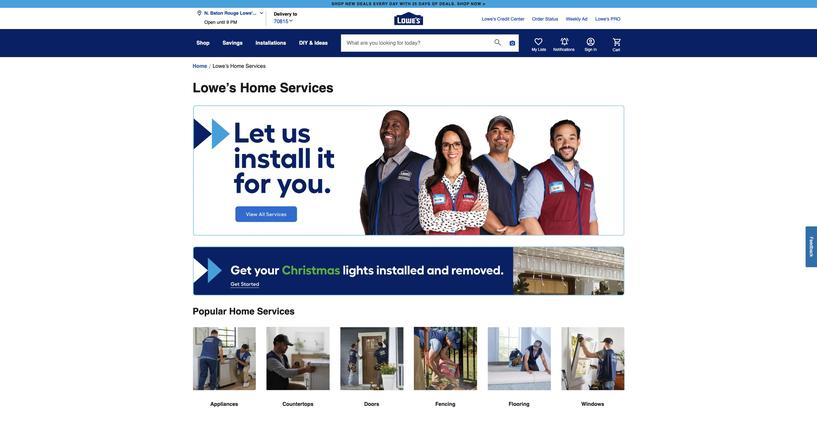 Task type: describe. For each thing, give the bounding box(es) containing it.
every
[[374, 2, 388, 6]]

an independent installer installing a window in a white-painted room. image
[[562, 327, 625, 390]]

n. baton rouge lowe'... button
[[197, 7, 267, 20]]

open
[[205, 20, 216, 25]]

9
[[227, 20, 229, 25]]

home right popular
[[229, 306, 255, 317]]

ad
[[583, 16, 588, 22]]

25
[[413, 2, 418, 6]]

1 e from the top
[[810, 240, 815, 242]]

lowe'...
[[240, 10, 257, 16]]

diy
[[299, 40, 308, 46]]

flooring
[[509, 401, 530, 407]]

n. baton rouge lowe'...
[[205, 10, 257, 16]]

search image
[[495, 39, 501, 46]]

1 vertical spatial services
[[280, 80, 334, 95]]

until
[[217, 20, 225, 25]]

lowe's pro
[[596, 16, 621, 22]]

cart
[[613, 48, 621, 52]]

my
[[532, 47, 538, 52]]

home down the savings
[[230, 63, 244, 69]]

order status
[[533, 16, 559, 22]]

shop new deals every day with 25 days of deals. shop now > link
[[331, 0, 487, 8]]

sign
[[585, 47, 593, 52]]

2 e from the top
[[810, 242, 815, 245]]

order
[[533, 16, 544, 22]]

lowe's for lowe's credit center
[[482, 16, 496, 22]]

now
[[471, 2, 482, 6]]

>
[[483, 2, 486, 6]]

n.
[[205, 10, 209, 16]]

deals.
[[440, 2, 456, 6]]

popular
[[193, 306, 227, 317]]

countertops link
[[267, 327, 330, 424]]

home down shop
[[193, 63, 207, 69]]

my lists
[[532, 47, 547, 52]]

savings
[[223, 40, 243, 46]]

open until 9 pm
[[205, 20, 237, 25]]

home link
[[193, 62, 207, 70]]

installations button
[[256, 37, 286, 49]]

2 shop from the left
[[458, 2, 470, 6]]

1 vertical spatial lowe's
[[193, 80, 237, 95]]

camera image
[[510, 40, 516, 46]]

lowe's pro link
[[596, 16, 621, 22]]

lists
[[539, 47, 547, 52]]

credit
[[498, 16, 510, 22]]

c
[[810, 252, 815, 255]]

0 vertical spatial services
[[246, 63, 266, 69]]

new
[[346, 2, 356, 6]]

chevron down image
[[289, 18, 294, 23]]

windows
[[582, 401, 605, 407]]

lowe's home improvement notification center image
[[561, 38, 569, 46]]

shop new deals every day with 25 days of deals. shop now >
[[332, 2, 486, 6]]

lowe's for lowe's pro
[[596, 16, 610, 22]]

an independent installer unrolling light gray carpet for installation in a room. image
[[488, 327, 551, 391]]

0 vertical spatial lowe's home services
[[213, 63, 266, 69]]

lowe's home improvement lists image
[[535, 38, 543, 46]]

a worker putting down concrete mix for a fence post. image
[[414, 327, 477, 390]]

70815 button
[[274, 17, 294, 25]]

70815
[[274, 18, 289, 24]]

days
[[419, 2, 431, 6]]

cart button
[[604, 38, 621, 52]]

delivery
[[274, 12, 292, 17]]

fencing link
[[414, 327, 477, 424]]

lowe's home improvement account image
[[587, 38, 595, 46]]



Task type: locate. For each thing, give the bounding box(es) containing it.
sign in button
[[585, 38, 597, 52]]

lowe's left credit
[[482, 16, 496, 22]]

services
[[246, 63, 266, 69], [280, 80, 334, 95], [257, 306, 295, 317]]

lowe's home improvement logo image
[[395, 4, 423, 33]]

1 shop from the left
[[332, 2, 344, 6]]

2 lowe's from the left
[[596, 16, 610, 22]]

b
[[810, 247, 815, 250]]

d
[[810, 245, 815, 247]]

lowe's home improvement cart image
[[613, 38, 621, 46]]

order status link
[[533, 16, 559, 22]]

0 horizontal spatial lowe's
[[482, 16, 496, 22]]

my lists link
[[532, 38, 547, 52]]

1 vertical spatial lowe's home services
[[193, 80, 334, 95]]

Search Query text field
[[341, 35, 490, 52]]

f e e d b a c k
[[810, 237, 815, 257]]

appliances
[[211, 401, 238, 407]]

lowe's home services down the savings
[[213, 63, 266, 69]]

flooring link
[[488, 327, 551, 424]]

location image
[[197, 10, 202, 16]]

f e e d b a c k button
[[806, 227, 818, 267]]

1 horizontal spatial shop
[[458, 2, 470, 6]]

lowe's left pro
[[596, 16, 610, 22]]

0 vertical spatial lowe's
[[213, 63, 229, 69]]

chevron down image
[[257, 10, 264, 16]]

home down the lowe's home services link
[[240, 80, 276, 95]]

home
[[193, 63, 207, 69], [230, 63, 244, 69], [240, 80, 276, 95], [229, 306, 255, 317]]

status
[[546, 16, 559, 22]]

1 lowe's from the left
[[482, 16, 496, 22]]

lowe's
[[482, 16, 496, 22], [596, 16, 610, 22]]

appliances link
[[193, 327, 256, 424]]

e up d
[[810, 240, 815, 242]]

e
[[810, 240, 815, 242], [810, 242, 815, 245]]

an installer measuring a countertop. image
[[267, 327, 330, 390]]

popular home services
[[193, 306, 295, 317]]

two independent installers installing a dark wood exterior door in a home with blue siding. image
[[340, 327, 404, 391]]

delivery to
[[274, 12, 297, 17]]

weekly
[[567, 16, 581, 22]]

fencing
[[436, 401, 456, 407]]

doors link
[[340, 327, 404, 424]]

windows link
[[562, 327, 625, 424]]

with
[[400, 2, 411, 6]]

a
[[810, 250, 815, 252]]

shop button
[[197, 37, 210, 49]]

lowe's down home link
[[193, 80, 237, 95]]

lowe's
[[213, 63, 229, 69], [193, 80, 237, 95]]

center
[[511, 16, 525, 22]]

pro
[[611, 16, 621, 22]]

in
[[594, 47, 597, 52]]

get your christmas lights installed and removed. get started. image
[[193, 247, 625, 296]]

weekly ad
[[567, 16, 588, 22]]

shop left new
[[332, 2, 344, 6]]

lowe's home services link
[[213, 62, 266, 70]]

baton
[[210, 10, 223, 16]]

of
[[432, 2, 438, 6]]

e up the b
[[810, 242, 815, 245]]

2 vertical spatial services
[[257, 306, 295, 317]]

lowe's home services
[[213, 63, 266, 69], [193, 80, 334, 95]]

installations
[[256, 40, 286, 46]]

lowe's credit center link
[[482, 16, 525, 22]]

shop
[[197, 40, 210, 46]]

sign in
[[585, 47, 597, 52]]

day
[[390, 2, 399, 6]]

lowe's inside lowe's credit center link
[[482, 16, 496, 22]]

pm
[[230, 20, 237, 25]]

rouge
[[225, 10, 239, 16]]

savings button
[[223, 37, 243, 49]]

shop
[[332, 2, 344, 6], [458, 2, 470, 6]]

lowe's home services down the lowe's home services link
[[193, 80, 334, 95]]

ideas
[[315, 40, 328, 46]]

k
[[810, 255, 815, 257]]

to
[[293, 12, 297, 17]]

lowe's inside lowe's pro link
[[596, 16, 610, 22]]

lowe's right home link
[[213, 63, 229, 69]]

two independent installers installing a dishwasher in a white kitchen. image
[[193, 327, 256, 390]]

diy & ideas button
[[299, 37, 328, 49]]

0 horizontal spatial shop
[[332, 2, 344, 6]]

shop left the now
[[458, 2, 470, 6]]

None search field
[[341, 34, 519, 58]]

f
[[810, 237, 815, 240]]

doors
[[364, 401, 380, 407]]

deals
[[357, 2, 372, 6]]

weekly ad link
[[567, 16, 588, 22]]

diy & ideas
[[299, 40, 328, 46]]

lowe's credit center
[[482, 16, 525, 22]]

countertops
[[283, 401, 314, 407]]

notifications
[[554, 47, 575, 52]]

&
[[310, 40, 313, 46]]

1 horizontal spatial lowe's
[[596, 16, 610, 22]]

let us install it for you. view all services. image
[[193, 105, 625, 236]]



Task type: vqa. For each thing, say whether or not it's contained in the screenshot.
'Countertops' LINK
yes



